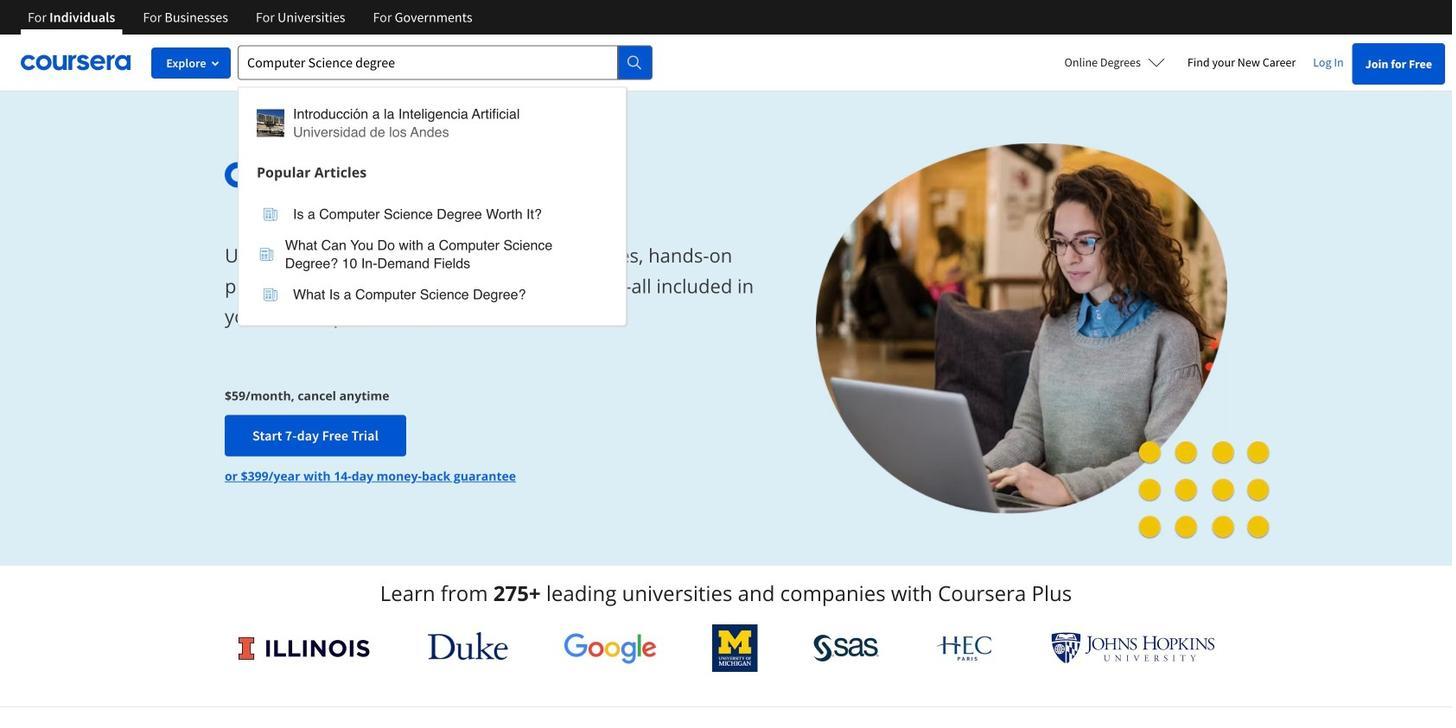 Task type: vqa. For each thing, say whether or not it's contained in the screenshot.
online—
no



Task type: describe. For each thing, give the bounding box(es) containing it.
university of michigan image
[[712, 625, 758, 673]]

coursera image
[[21, 49, 131, 76]]

What do you want to learn? text field
[[238, 45, 618, 80]]

coursera plus image
[[225, 162, 488, 188]]

university of illinois at urbana-champaign image
[[237, 635, 372, 663]]

sas image
[[813, 635, 880, 663]]

autocomplete results list box
[[238, 87, 627, 326]]

list box inside the autocomplete results list box
[[239, 188, 626, 325]]

hec paris image
[[935, 631, 996, 666]]



Task type: locate. For each thing, give the bounding box(es) containing it.
duke university image
[[428, 633, 508, 660]]

list box
[[239, 188, 626, 325]]

banner navigation
[[14, 0, 486, 35]]

None search field
[[238, 45, 653, 326]]

johns hopkins university image
[[1051, 633, 1215, 665]]

google image
[[564, 633, 657, 665]]

suggestion image image
[[257, 109, 284, 137], [264, 207, 277, 221], [260, 248, 273, 261], [264, 288, 277, 302]]



